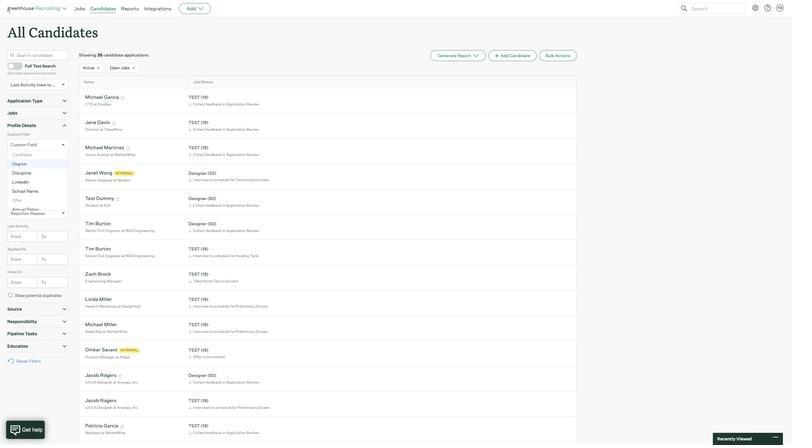 Task type: vqa. For each thing, say whether or not it's contained in the screenshot.


Task type: locate. For each thing, give the bounding box(es) containing it.
0 vertical spatial activity
[[20, 82, 36, 87]]

3 designer (50) collect feedback in application review from the top
[[189, 373, 259, 385]]

name down active
[[84, 80, 94, 84]]

jacob rogers link
[[85, 373, 116, 380], [85, 398, 116, 405]]

test right home
[[213, 279, 221, 284]]

2 engineer from the top
[[105, 254, 121, 258]]

for inside test (19) interviews to schedule for preliminary screen
[[232, 406, 237, 410]]

5 review from the top
[[247, 229, 259, 233]]

2 vertical spatial screen
[[258, 406, 270, 410]]

to for product manager at adept
[[202, 355, 206, 360]]

from
[[11, 234, 21, 239], [11, 257, 21, 262], [11, 280, 21, 285]]

2 civil from the top
[[97, 254, 104, 258]]

interview inside test (19) interview to schedule for holding tank
[[193, 254, 209, 258]]

marketwise
[[115, 152, 135, 157], [107, 330, 128, 334], [105, 431, 126, 436]]

engineering for test (19)
[[134, 254, 155, 258]]

michael for michael garcia
[[85, 94, 103, 100]]

1 interview to schedule for preliminary screen link from the top
[[188, 304, 270, 310]]

travelnow
[[104, 127, 122, 132]]

miller inside michael miller sales rep at marketwise
[[104, 322, 117, 328]]

senior up zach
[[85, 254, 96, 258]]

name down 'linkedin' option
[[27, 189, 38, 194]]

michael up junior
[[85, 145, 103, 151]]

hired on
[[7, 270, 22, 275]]

from down hired on
[[11, 280, 21, 285]]

designer (50) collect feedback in application review up test (19) interview to schedule for holding tank
[[189, 221, 259, 233]]

10 test from the top
[[189, 424, 200, 429]]

(19) for head of marketing at designhub
[[201, 297, 208, 302]]

test for engineering manager
[[189, 272, 200, 277]]

0 vertical spatial engineer
[[105, 229, 121, 233]]

civil down student at n/a
[[97, 229, 104, 233]]

test dummy has been in application review for more than 5 days image
[[115, 198, 121, 202]]

2 senior from the top
[[85, 229, 96, 233]]

1 tim burton senior civil engineer at rsa engineering from the top
[[85, 221, 155, 233]]

discipline option
[[8, 169, 68, 178]]

0 vertical spatial ux/ui
[[85, 380, 96, 385]]

2 vertical spatial senior
[[85, 254, 96, 258]]

6 test from the top
[[189, 297, 200, 302]]

jacob rogers link down ux/ui designer at anyway, inc.
[[85, 398, 116, 405]]

senior designer at modern
[[85, 178, 131, 183]]

interview to schedule for technical interview link
[[188, 177, 270, 183]]

7 feedback from the top
[[206, 431, 222, 436]]

0 vertical spatial tim
[[85, 221, 94, 227]]

2 tim burton senior civil engineer at rsa engineering from the top
[[85, 246, 155, 258]]

4 in from the top
[[222, 203, 226, 208]]

2 jacob from the top
[[85, 398, 99, 404]]

miller inside linda miller head of marketing at designhub
[[99, 297, 112, 303]]

marketing
[[99, 304, 117, 309]]

(new
[[37, 82, 46, 87]]

discipline
[[12, 170, 31, 176]]

0 vertical spatial engineering
[[134, 229, 155, 233]]

9 test from the top
[[189, 399, 200, 404]]

offer left created on the left bottom
[[193, 355, 202, 360]]

jacob rogers link up ux/ui designer at anyway, inc.
[[85, 373, 116, 380]]

candidate inside add candidate link
[[510, 53, 531, 58]]

degree option
[[8, 159, 68, 169]]

1 vertical spatial internal
[[121, 349, 138, 353]]

collect for michael garcia
[[193, 102, 205, 107]]

0 vertical spatial marketwise
[[115, 152, 135, 157]]

manager inside zach brock engineering manager
[[107, 279, 122, 284]]

for for linda miller
[[230, 304, 235, 309]]

3 test from the top
[[189, 145, 200, 151]]

collect feedback in application review link
[[188, 101, 261, 107], [188, 127, 261, 132], [188, 152, 261, 158], [188, 203, 261, 208], [188, 228, 261, 234], [188, 380, 261, 386], [188, 430, 261, 436]]

on right hired
[[18, 270, 22, 275]]

collect
[[193, 102, 205, 107], [193, 127, 205, 132], [193, 152, 205, 157], [193, 203, 205, 208], [193, 229, 205, 233], [193, 380, 205, 385], [193, 431, 205, 436]]

7 (19) from the top
[[201, 322, 208, 328]]

test (19) interview to schedule for holding tank
[[189, 247, 259, 258]]

(19) for product manager at adept
[[201, 348, 208, 353]]

greenhouse recruiting image
[[7, 5, 62, 12]]

status down discipline
[[7, 178, 18, 183]]

preliminary inside test (19) interviews to schedule for preliminary screen
[[238, 406, 257, 410]]

1 vertical spatial designer (50) collect feedback in application review
[[189, 221, 259, 233]]

last for last activity
[[7, 224, 15, 229]]

be inside the test (19) take home test to be sent
[[226, 279, 230, 284]]

0 vertical spatial inc.
[[133, 380, 139, 385]]

old)
[[52, 82, 60, 87]]

name inside option
[[27, 189, 38, 194]]

rogers up ux/ui designer at anyway, inc.
[[100, 373, 116, 379]]

manager down patricia
[[85, 431, 100, 436]]

1 ux/ui from the top
[[85, 380, 96, 385]]

test inside test (19) interviews to schedule for preliminary screen
[[189, 399, 200, 404]]

3 review from the top
[[247, 152, 259, 157]]

2 interview to schedule for preliminary screen link from the top
[[188, 329, 270, 335]]

1 horizontal spatial name
[[84, 80, 94, 84]]

anyway, down jacob rogers has been in application review for more than 5 days image
[[117, 380, 132, 385]]

michael garcia
[[85, 94, 119, 100]]

0 vertical spatial reason
[[24, 201, 37, 206]]

on for hired on
[[18, 270, 22, 275]]

1 test from the top
[[189, 95, 200, 100]]

technical
[[236, 178, 252, 182]]

patricia
[[85, 423, 103, 429]]

6 collect feedback in application review link from the top
[[188, 380, 261, 386]]

jacob inside jacob rogers ux/ui designer at anyway, inc.
[[85, 398, 99, 404]]

1 vertical spatial from
[[11, 257, 21, 262]]

tim for test
[[85, 246, 94, 252]]

tag up degree
[[26, 155, 32, 160]]

1 vertical spatial on
[[18, 270, 22, 275]]

0 vertical spatial test (19) interview to schedule for preliminary screen
[[189, 297, 268, 309]]

marketwise down patricia garcia has been in application review for more than 5 days 'icon'
[[105, 431, 126, 436]]

2 collect from the top
[[193, 127, 205, 132]]

michael
[[85, 94, 103, 100], [85, 145, 103, 151], [85, 322, 103, 328]]

1 vertical spatial be
[[207, 355, 211, 360]]

review for michael martinez
[[247, 152, 259, 157]]

offer
[[12, 198, 22, 203], [193, 355, 202, 360]]

status down 'linkedin'
[[11, 188, 24, 193]]

jacob for jacob rogers
[[85, 373, 99, 379]]

candidate
[[103, 52, 123, 58]]

8 (19) from the top
[[201, 348, 208, 353]]

1 burton from the top
[[95, 221, 111, 227]]

add inside popup button
[[187, 5, 196, 12]]

0 vertical spatial test
[[85, 196, 95, 202]]

civil up 'brock'
[[97, 254, 104, 258]]

2 michael from the top
[[85, 145, 103, 151]]

4 collect feedback in application review link from the top
[[188, 203, 261, 208]]

engineer up 'brock'
[[105, 254, 121, 258]]

activity down resumes at the top of the page
[[20, 82, 36, 87]]

candidate
[[510, 53, 531, 58], [12, 152, 32, 157], [7, 155, 25, 160], [11, 165, 31, 170]]

be
[[226, 279, 230, 284], [207, 355, 211, 360]]

1 vertical spatial test
[[213, 279, 221, 284]]

4 feedback from the top
[[206, 203, 222, 208]]

0 vertical spatial burton
[[95, 221, 111, 227]]

1 (19) from the top
[[201, 95, 208, 100]]

tim for designer
[[85, 221, 94, 227]]

1 vertical spatial add
[[501, 53, 509, 58]]

3 collect from the top
[[193, 152, 205, 157]]

zach
[[85, 271, 97, 277]]

1 vertical spatial status
[[11, 188, 24, 193]]

2 review from the top
[[247, 127, 259, 132]]

4 test (19) collect feedback in application review from the top
[[189, 424, 259, 436]]

2 vertical spatial engineering
[[85, 279, 106, 284]]

marketwise down michael miller "link"
[[107, 330, 128, 334]]

test up student
[[85, 196, 95, 202]]

7 collect from the top
[[193, 431, 205, 436]]

add for add candidate
[[501, 53, 509, 58]]

michael martinez has been in application review for more than 5 days image
[[125, 147, 131, 151]]

1 jacob from the top
[[85, 373, 99, 379]]

1 vertical spatial burton
[[95, 246, 111, 252]]

ux/ui
[[85, 380, 96, 385], [85, 406, 96, 410]]

jacob rogers has been in application review for more than 5 days image
[[118, 375, 123, 379]]

collect feedback in application review link for michael martinez
[[188, 152, 261, 158]]

tasks
[[25, 332, 37, 337]]

1 horizontal spatial be
[[226, 279, 230, 284]]

annual salary option
[[8, 205, 68, 214]]

list box containing candidate
[[8, 150, 68, 296]]

schedule for tim burton
[[214, 254, 230, 258]]

0 vertical spatial from
[[11, 234, 21, 239]]

none field inside the custom field element
[[11, 140, 12, 150]]

None field
[[11, 140, 12, 150]]

1 civil from the top
[[97, 229, 104, 233]]

interview for linda miller
[[193, 304, 209, 309]]

activity down 'annual'
[[16, 224, 29, 229]]

linkedin option
[[8, 178, 68, 187]]

(19) for cto at foodies
[[201, 95, 208, 100]]

rogers
[[100, 373, 116, 379], [100, 398, 116, 404]]

2 vertical spatial marketwise
[[105, 431, 126, 436]]

garcia up "foodies"
[[104, 94, 119, 100]]

anyway,
[[117, 380, 132, 385], [117, 406, 132, 410]]

senior down janet on the top of the page
[[85, 178, 96, 183]]

0 vertical spatial to
[[41, 234, 46, 239]]

designer (50) collect feedback in application review down interview to schedule for technical interview link
[[189, 196, 259, 208]]

jobs right "open"
[[121, 66, 130, 70]]

tim burton senior civil engineer at rsa engineering up 'brock'
[[85, 246, 155, 258]]

generate report button
[[431, 50, 486, 61]]

all
[[7, 23, 26, 41]]

1 vertical spatial test (19) interview to schedule for preliminary screen
[[189, 322, 268, 334]]

2 horizontal spatial jobs
[[121, 66, 130, 70]]

schedule for linda miller
[[214, 304, 230, 309]]

manager at marketwise
[[85, 431, 126, 436]]

for inside designer (50) interview to schedule for technical interview
[[230, 178, 235, 182]]

2 ux/ui from the top
[[85, 406, 96, 410]]

salary
[[27, 207, 39, 212]]

(19) for ux/ui designer at anyway, inc.
[[201, 399, 208, 404]]

5 in from the top
[[222, 229, 226, 233]]

collect for jane davis
[[193, 127, 205, 132]]

6 (19) from the top
[[201, 297, 208, 302]]

1 vertical spatial engineer
[[105, 254, 121, 258]]

interview for tim burton
[[193, 254, 209, 258]]

manager down 'brock'
[[107, 279, 122, 284]]

1 vertical spatial custom field
[[11, 142, 37, 147]]

garcia
[[104, 94, 119, 100], [104, 423, 118, 429]]

2 to from the top
[[41, 257, 46, 262]]

from down the last activity
[[11, 234, 21, 239]]

last
[[11, 82, 19, 87], [7, 224, 15, 229]]

rejection up 'annual'
[[7, 201, 23, 206]]

schedule inside test (19) interview to schedule for holding tank
[[214, 254, 230, 258]]

application for michael garcia
[[226, 102, 246, 107]]

from down applied on
[[11, 257, 21, 262]]

tim burton link down student at n/a
[[85, 221, 111, 228]]

2 tim from the top
[[85, 246, 94, 252]]

internal up 'modern'
[[116, 171, 133, 176]]

to for applied on
[[41, 257, 46, 262]]

0 vertical spatial last
[[11, 82, 19, 87]]

generate report
[[438, 53, 471, 58]]

marketwise down michael martinez has been in application review for more than 5 days image
[[115, 152, 135, 157]]

2 burton from the top
[[95, 246, 111, 252]]

test inside the test (19) take home test to be sent
[[189, 272, 200, 277]]

to inside test (19) interview to schedule for holding tank
[[210, 254, 213, 258]]

michael up 'sales'
[[85, 322, 103, 328]]

junior analyst at marketwise
[[85, 152, 135, 157]]

to
[[41, 234, 46, 239], [41, 257, 46, 262], [41, 280, 46, 285]]

1 vertical spatial senior
[[85, 229, 96, 233]]

schedule left technical
[[214, 178, 230, 182]]

custom field
[[7, 132, 30, 137], [11, 142, 37, 147]]

screen
[[256, 304, 268, 309], [256, 330, 268, 334], [258, 406, 270, 410]]

(19) inside test (19) interviews to schedule for preliminary screen
[[201, 399, 208, 404]]

be left sent
[[226, 279, 230, 284]]

1 vertical spatial inc.
[[133, 406, 139, 410]]

michael miller sales rep at marketwise
[[85, 322, 128, 334]]

1 vertical spatial marketwise
[[107, 330, 128, 334]]

1 vertical spatial candidates
[[29, 23, 98, 41]]

tag up 'linkedin' option
[[32, 165, 40, 170]]

(19) for director at travelnow
[[201, 120, 208, 125]]

candidate tag up degree
[[7, 155, 32, 160]]

1 vertical spatial tag
[[32, 165, 40, 170]]

rogers inside jacob rogers ux/ui designer at anyway, inc.
[[100, 398, 116, 404]]

0 vertical spatial rejection reason
[[7, 201, 37, 206]]

preliminary for linda miller
[[236, 304, 255, 309]]

responsibility
[[7, 319, 37, 324]]

test for senior civil engineer at rsa engineering
[[189, 247, 200, 252]]

custom up degree
[[11, 142, 26, 147]]

jacob down product
[[85, 373, 99, 379]]

0 vertical spatial manager
[[107, 279, 122, 284]]

in
[[222, 102, 226, 107], [222, 127, 226, 132], [222, 152, 226, 157], [222, 203, 226, 208], [222, 229, 226, 233], [222, 380, 226, 385], [222, 431, 226, 436]]

test (19) collect feedback in application review for michael garcia
[[189, 95, 259, 107]]

3 test (19) collect feedback in application review from the top
[[189, 145, 259, 157]]

integrations link
[[144, 5, 172, 12]]

4 (50) from the top
[[208, 373, 216, 378]]

6 in from the top
[[222, 380, 226, 385]]

test for ux/ui designer at anyway, inc.
[[189, 399, 200, 404]]

2 vertical spatial preliminary
[[238, 406, 257, 410]]

feedback for patricia garcia
[[206, 431, 222, 436]]

designer inside jacob rogers ux/ui designer at anyway, inc.
[[97, 406, 112, 410]]

0 vertical spatial civil
[[97, 229, 104, 233]]

test (19) take home test to be sent
[[189, 272, 238, 284]]

last down 'annual'
[[7, 224, 15, 229]]

application for jane davis
[[226, 127, 246, 132]]

1 vertical spatial garcia
[[104, 423, 118, 429]]

6 feedback from the top
[[206, 380, 222, 385]]

profile details
[[7, 123, 36, 128]]

designer (50) collect feedback in application review
[[189, 196, 259, 208], [189, 221, 259, 233], [189, 373, 259, 385]]

0 vertical spatial preliminary
[[236, 304, 255, 309]]

school name option
[[8, 187, 68, 196]]

patricia garcia
[[85, 423, 118, 429]]

show
[[15, 293, 25, 298]]

2 test from the top
[[189, 120, 200, 125]]

1 vertical spatial custom
[[11, 142, 26, 147]]

showing
[[79, 52, 96, 58]]

be inside test (19) offer to be created
[[207, 355, 211, 360]]

0 horizontal spatial test
[[85, 196, 95, 202]]

3 feedback from the top
[[206, 152, 222, 157]]

rejection
[[7, 201, 23, 206], [11, 211, 29, 216]]

filters
[[29, 359, 41, 364]]

2 vertical spatial michael
[[85, 322, 103, 328]]

2 (50) from the top
[[208, 196, 216, 201]]

0 vertical spatial garcia
[[104, 94, 119, 100]]

jobs left candidates link
[[74, 5, 85, 12]]

burton up 'brock'
[[95, 246, 111, 252]]

1 review from the top
[[247, 102, 259, 107]]

feedback for michael martinez
[[206, 152, 222, 157]]

0 vertical spatial rogers
[[100, 373, 116, 379]]

3 in from the top
[[222, 152, 226, 157]]

1 designer (50) collect feedback in application review from the top
[[189, 196, 259, 208]]

test
[[85, 196, 95, 202], [213, 279, 221, 284]]

(50) inside designer (50) interview to schedule for technical interview
[[208, 171, 216, 176]]

schedule up created on the left bottom
[[214, 330, 230, 334]]

collect for test dummy
[[193, 203, 205, 208]]

1 vertical spatial miller
[[104, 322, 117, 328]]

0 vertical spatial on
[[21, 247, 26, 252]]

tim burton link up zach brock link
[[85, 246, 111, 253]]

0 vertical spatial field
[[21, 132, 30, 137]]

1 to from the top
[[41, 234, 46, 239]]

4 (19) from the top
[[201, 247, 208, 252]]

0 vertical spatial be
[[226, 279, 230, 284]]

0 vertical spatial tim burton senior civil engineer at rsa engineering
[[85, 221, 155, 233]]

7 review from the top
[[247, 431, 259, 436]]

miller for linda miller
[[99, 297, 112, 303]]

open
[[110, 66, 120, 70]]

applied
[[7, 247, 21, 252]]

engineering for designer (50)
[[134, 229, 155, 233]]

1 vertical spatial offer
[[193, 355, 202, 360]]

screen inside test (19) interviews to schedule for preliminary screen
[[258, 406, 270, 410]]

2 tim burton link from the top
[[85, 246, 111, 253]]

burton down n/a
[[95, 221, 111, 227]]

garcia for michael garcia
[[104, 94, 119, 100]]

0 vertical spatial jacob
[[85, 373, 99, 379]]

patricia garcia has been in application review for more than 5 days image
[[120, 426, 125, 429]]

schedule left holding at left
[[214, 254, 230, 258]]

0 vertical spatial anyway,
[[117, 380, 132, 385]]

offer down 'school'
[[12, 198, 22, 203]]

1 horizontal spatial offer
[[193, 355, 202, 360]]

michael garcia link
[[85, 94, 119, 101]]

8 test from the top
[[189, 348, 200, 353]]

review for michael garcia
[[247, 102, 259, 107]]

engineer down n/a
[[105, 229, 121, 233]]

1 inc. from the top
[[133, 380, 139, 385]]

1 vertical spatial ux/ui
[[85, 406, 96, 410]]

tim up zach
[[85, 246, 94, 252]]

1 vertical spatial preliminary
[[236, 330, 255, 334]]

0 horizontal spatial be
[[207, 355, 211, 360]]

2 (19) from the top
[[201, 120, 208, 125]]

0 vertical spatial screen
[[256, 304, 268, 309]]

jane
[[85, 119, 96, 126]]

internal for janet wong
[[116, 171, 133, 176]]

notes)
[[46, 71, 57, 76]]

text
[[33, 64, 41, 68]]

civil for designer (50)
[[97, 229, 104, 233]]

for inside test (19) interview to schedule for holding tank
[[230, 254, 235, 258]]

michael miller link
[[85, 322, 117, 329]]

to for head of marketing at designhub
[[210, 304, 213, 309]]

reset
[[16, 359, 28, 364]]

jacob rogers ux/ui designer at anyway, inc.
[[85, 398, 139, 410]]

collect feedback in application review link for test dummy
[[188, 203, 261, 208]]

product
[[85, 355, 99, 360]]

marketwise inside michael miller sales rep at marketwise
[[107, 330, 128, 334]]

candidates right jobs link at left
[[90, 5, 116, 12]]

(19) inside test (19) interview to schedule for holding tank
[[201, 247, 208, 252]]

1 vertical spatial civil
[[97, 254, 104, 258]]

inc.
[[133, 380, 139, 385], [133, 406, 139, 410]]

collect for patricia garcia
[[193, 431, 205, 436]]

3 to from the top
[[41, 280, 46, 285]]

application for jacob rogers
[[226, 380, 246, 385]]

2 designer (50) collect feedback in application review from the top
[[189, 221, 259, 233]]

designer
[[189, 171, 207, 176], [97, 178, 113, 183], [189, 196, 207, 201], [189, 221, 207, 227], [189, 373, 207, 378], [97, 380, 112, 385], [97, 406, 112, 410]]

showing 36 candidate applications
[[79, 52, 149, 58]]

cto at foodies
[[85, 102, 111, 107]]

1 feedback from the top
[[206, 102, 222, 107]]

interview to schedule for preliminary screen link up created on the left bottom
[[188, 329, 270, 335]]

3 (19) from the top
[[201, 145, 208, 151]]

engineering
[[134, 229, 155, 233], [134, 254, 155, 258], [85, 279, 106, 284]]

checkmark image
[[10, 64, 15, 68]]

2 in from the top
[[222, 127, 226, 132]]

1 test (19) interview to schedule for preliminary screen from the top
[[189, 297, 268, 309]]

garcia up manager at marketwise in the bottom left of the page
[[104, 423, 118, 429]]

for for michael miller
[[230, 330, 235, 334]]

list box
[[8, 150, 68, 296]]

1 vertical spatial jacob
[[85, 398, 99, 404]]

jacob up patricia
[[85, 398, 99, 404]]

2 rogers from the top
[[100, 398, 116, 404]]

0 vertical spatial offer
[[12, 198, 22, 203]]

bulk actions link
[[539, 50, 577, 61]]

1 vertical spatial tim burton link
[[85, 246, 111, 253]]

test inside test (19) interview to schedule for holding tank
[[189, 247, 200, 252]]

1 tim burton link from the top
[[85, 221, 111, 228]]

michael up the cto at foodies
[[85, 94, 103, 100]]

tim burton senior civil engineer at rsa engineering down n/a
[[85, 221, 155, 233]]

1 vertical spatial anyway,
[[117, 406, 132, 410]]

3 collect feedback in application review link from the top
[[188, 152, 261, 158]]

1 from from the top
[[11, 234, 21, 239]]

offer inside test (19) offer to be created
[[193, 355, 202, 360]]

candidate tag up discipline
[[11, 165, 40, 170]]

collect for jacob rogers
[[193, 380, 205, 385]]

1 (50) from the top
[[208, 171, 216, 176]]

7 test from the top
[[189, 322, 200, 328]]

miller up marketing on the left of the page
[[99, 297, 112, 303]]

2 vertical spatial jobs
[[7, 111, 17, 116]]

full text search (includes resumes and notes)
[[7, 64, 57, 76]]

schedule down take home test to be sent link
[[214, 304, 230, 309]]

1 vertical spatial activity
[[16, 224, 29, 229]]

1 rogers from the top
[[100, 373, 116, 379]]

2 test (19) collect feedback in application review from the top
[[189, 120, 259, 132]]

2 vertical spatial from
[[11, 280, 21, 285]]

1 vertical spatial michael
[[85, 145, 103, 151]]

1 rsa from the top
[[126, 229, 133, 233]]

2 test (19) interview to schedule for preliminary screen from the top
[[189, 322, 268, 334]]

interview to schedule for preliminary screen link down sent
[[188, 304, 270, 310]]

(19) for senior civil engineer at rsa engineering
[[201, 247, 208, 252]]

to inside the test (19) take home test to be sent
[[222, 279, 225, 284]]

0 horizontal spatial jobs
[[7, 111, 17, 116]]

(19) inside test (19) offer to be created
[[201, 348, 208, 353]]

miller down marketing on the left of the page
[[104, 322, 117, 328]]

cto
[[85, 102, 93, 107]]

to inside test (19) interviews to schedule for preliminary screen
[[212, 406, 215, 410]]

rogers down ux/ui designer at anyway, inc.
[[100, 398, 116, 404]]

senior down student
[[85, 229, 96, 233]]

to inside designer (50) interview to schedule for technical interview
[[210, 178, 213, 182]]

designer (50) collect feedback in application review down created on the left bottom
[[189, 373, 259, 385]]

2 inc. from the top
[[133, 406, 139, 410]]

0 vertical spatial add
[[187, 5, 196, 12]]

candidates down jobs link at left
[[29, 23, 98, 41]]

test
[[189, 95, 200, 100], [189, 120, 200, 125], [189, 145, 200, 151], [189, 247, 200, 252], [189, 272, 200, 277], [189, 297, 200, 302], [189, 322, 200, 328], [189, 348, 200, 353], [189, 399, 200, 404], [189, 424, 200, 429]]

2 rsa from the top
[[126, 254, 133, 258]]

7 collect feedback in application review link from the top
[[188, 430, 261, 436]]

0 vertical spatial designer (50) collect feedback in application review
[[189, 196, 259, 208]]

screen for jacob rogers
[[258, 406, 270, 410]]

3 senior from the top
[[85, 254, 96, 258]]

for for tim burton
[[230, 254, 235, 258]]

ux/ui down jacob rogers
[[85, 380, 96, 385]]

jobs up the profile
[[7, 111, 17, 116]]

manager down savant
[[100, 355, 115, 360]]

5 (19) from the top
[[201, 272, 208, 277]]

review for jane davis
[[247, 127, 259, 132]]

6 review from the top
[[247, 380, 259, 385]]

3 michael from the top
[[85, 322, 103, 328]]

3 from from the top
[[11, 280, 21, 285]]

1 vertical spatial screen
[[256, 330, 268, 334]]

anyway, up patricia garcia has been in application review for more than 5 days 'icon'
[[117, 406, 132, 410]]

test for manager at marketwise
[[189, 424, 200, 429]]

status element
[[7, 178, 68, 201]]

feedback for test dummy
[[206, 203, 222, 208]]

from for applied
[[11, 257, 21, 262]]

0 vertical spatial michael
[[85, 94, 103, 100]]

garcia inside "link"
[[104, 423, 118, 429]]

10 (19) from the top
[[201, 424, 208, 429]]

2 collect feedback in application review link from the top
[[188, 127, 261, 132]]

designer (50) interview to schedule for technical interview
[[189, 171, 269, 182]]

candidates link
[[90, 5, 116, 12]]

rejection up the last activity
[[11, 211, 29, 216]]

screen for linda miller
[[256, 304, 268, 309]]

schedule inside test (19) interviews to schedule for preliminary screen
[[216, 406, 231, 410]]

4 review from the top
[[247, 203, 259, 208]]

1 jacob rogers link from the top
[[85, 373, 116, 380]]

1 vertical spatial manager
[[100, 355, 115, 360]]

(19)
[[201, 95, 208, 100], [201, 120, 208, 125], [201, 145, 208, 151], [201, 247, 208, 252], [201, 272, 208, 277], [201, 297, 208, 302], [201, 322, 208, 328], [201, 348, 208, 353], [201, 399, 208, 404], [201, 424, 208, 429]]

1 vertical spatial name
[[27, 189, 38, 194]]

engineer for designer (50)
[[105, 229, 121, 233]]

last activity (new to old)
[[11, 82, 60, 87]]

2 anyway, from the top
[[117, 406, 132, 410]]

1 michael from the top
[[85, 94, 103, 100]]

6 collect from the top
[[193, 380, 205, 385]]

1 vertical spatial tim
[[85, 246, 94, 252]]

2 from from the top
[[11, 257, 21, 262]]

collect feedback in application review link for michael garcia
[[188, 101, 261, 107]]

ux/ui up patricia
[[85, 406, 96, 410]]

zach brock engineering manager
[[85, 271, 122, 284]]

custom field element
[[7, 132, 68, 296]]

schedule right the interviews on the left bottom
[[216, 406, 231, 410]]

to for sales rep at marketwise
[[210, 330, 213, 334]]

4 test from the top
[[189, 247, 200, 252]]

custom down the profile
[[7, 132, 21, 137]]

actions
[[556, 53, 571, 58]]

1 collect feedback in application review link from the top
[[188, 101, 261, 107]]

Search text field
[[690, 4, 740, 13]]

1 horizontal spatial add
[[501, 53, 509, 58]]

for
[[230, 178, 235, 182], [230, 254, 235, 258], [230, 304, 235, 309], [230, 330, 235, 334], [232, 406, 237, 410]]

janet
[[85, 170, 98, 176]]

test for junior analyst at marketwise
[[189, 145, 200, 151]]

1 vertical spatial rsa
[[126, 254, 133, 258]]

1 vertical spatial field
[[27, 142, 37, 147]]

9 (19) from the top
[[201, 399, 208, 404]]

1 in from the top
[[222, 102, 226, 107]]

2 feedback from the top
[[206, 127, 222, 132]]

internal up adept
[[121, 349, 138, 353]]

tim down student
[[85, 221, 94, 227]]

name
[[84, 80, 94, 84], [27, 189, 38, 194]]

7 in from the top
[[222, 431, 226, 436]]

test (19) interview to schedule for preliminary screen for michael miller
[[189, 322, 268, 334]]

foodies
[[98, 102, 111, 107]]

last down (includes
[[11, 82, 19, 87]]

1 test (19) collect feedback in application review from the top
[[189, 95, 259, 107]]

to inside test (19) offer to be created
[[202, 355, 206, 360]]

0 vertical spatial jobs
[[74, 5, 85, 12]]

engineering inside zach brock engineering manager
[[85, 279, 106, 284]]

junior
[[85, 152, 96, 157]]

test for sales rep at marketwise
[[189, 322, 200, 328]]

preliminary for jacob rogers
[[238, 406, 257, 410]]

0 vertical spatial rejection
[[7, 201, 23, 206]]

0 horizontal spatial name
[[27, 189, 38, 194]]

0 vertical spatial status
[[7, 178, 18, 183]]

review for patricia garcia
[[247, 431, 259, 436]]

be left created on the left bottom
[[207, 355, 211, 360]]

(19) inside the test (19) take home test to be sent
[[201, 272, 208, 277]]

on right applied
[[21, 247, 26, 252]]

burton
[[95, 221, 111, 227], [95, 246, 111, 252]]

1 vertical spatial to
[[41, 257, 46, 262]]

1 horizontal spatial jobs
[[74, 5, 85, 12]]

jane davis has been in application review for more than 5 days image
[[111, 122, 117, 126]]

test for head of marketing at designhub
[[189, 297, 200, 302]]

1 vertical spatial reason
[[30, 211, 45, 216]]

at inside linda miller head of marketing at designhub
[[117, 304, 121, 309]]

last activity (new to old) option
[[11, 82, 60, 87]]

test inside test (19) offer to be created
[[189, 348, 200, 353]]

to for hired on
[[41, 280, 46, 285]]

0 vertical spatial tim burton link
[[85, 221, 111, 228]]



Task type: describe. For each thing, give the bounding box(es) containing it.
patricia garcia link
[[85, 423, 118, 430]]

test (19) collect feedback in application review for patricia garcia
[[189, 424, 259, 436]]

source
[[7, 307, 22, 312]]

jacob for jacob rogers ux/ui designer at anyway, inc.
[[85, 398, 99, 404]]

test dummy link
[[85, 196, 114, 203]]

0 vertical spatial custom
[[7, 132, 21, 137]]

0 vertical spatial name
[[84, 80, 94, 84]]

2 vertical spatial manager
[[85, 431, 100, 436]]

burton for designer
[[95, 221, 111, 227]]

tim burton link for designer
[[85, 221, 111, 228]]

recently
[[718, 437, 736, 442]]

test for cto at foodies
[[189, 95, 200, 100]]

viewed
[[737, 437, 752, 442]]

tim burton senior civil engineer at rsa engineering for test
[[85, 246, 155, 258]]

pipeline
[[7, 332, 24, 337]]

36
[[97, 52, 102, 58]]

interview to schedule for preliminary screen link for michael miller
[[188, 329, 270, 335]]

Show potential duplicates checkbox
[[9, 293, 12, 297]]

1 senior from the top
[[85, 178, 96, 183]]

garcia for patricia garcia
[[104, 423, 118, 429]]

add button
[[179, 3, 211, 14]]

rejection reason element
[[7, 201, 68, 223]]

collect for michael martinez
[[193, 152, 205, 157]]

review for jacob rogers
[[247, 380, 259, 385]]

annual salary
[[12, 207, 39, 212]]

designhub
[[122, 304, 141, 309]]

burton for test
[[95, 246, 111, 252]]

2 jacob rogers link from the top
[[85, 398, 116, 405]]

to for last activity
[[41, 234, 46, 239]]

type
[[32, 98, 42, 103]]

jacob rogers
[[85, 373, 116, 379]]

in for jane davis
[[222, 127, 226, 132]]

offer to be created link
[[188, 354, 226, 360]]

linda miller head of marketing at designhub
[[85, 297, 141, 309]]

school name
[[12, 189, 38, 194]]

configure image
[[752, 4, 760, 12]]

michael inside michael miller sales rep at marketwise
[[85, 322, 103, 328]]

last activity
[[7, 224, 29, 229]]

applied on
[[7, 247, 26, 252]]

designer (50) collect feedback in application review for test dummy
[[189, 196, 259, 208]]

of
[[95, 304, 98, 309]]

senior for test (19)
[[85, 254, 96, 258]]

director
[[85, 127, 99, 132]]

active
[[83, 66, 95, 70]]

open jobs
[[110, 66, 130, 70]]

profile
[[7, 123, 21, 128]]

show potential duplicates
[[15, 293, 62, 298]]

omkar
[[85, 347, 101, 353]]

test (19) collect feedback in application review for jane davis
[[189, 120, 259, 132]]

application for patricia garcia
[[226, 431, 246, 436]]

feedback for michael garcia
[[206, 102, 222, 107]]

potential
[[26, 293, 42, 298]]

list box inside the custom field element
[[8, 150, 68, 296]]

reset filters button
[[7, 356, 44, 367]]

pipeline tasks
[[7, 332, 37, 337]]

in for michael garcia
[[222, 102, 226, 107]]

candidate reports are now available! apply filters and select "view in app" element
[[431, 50, 486, 61]]

jane davis link
[[85, 119, 110, 126]]

janet wong
[[85, 170, 112, 176]]

5 collect from the top
[[193, 229, 205, 233]]

at inside michael miller sales rep at marketwise
[[103, 330, 106, 334]]

in for test dummy
[[222, 203, 226, 208]]

screen for michael miller
[[256, 330, 268, 334]]

anyway, inside jacob rogers ux/ui designer at anyway, inc.
[[117, 406, 132, 410]]

test (19) interviews to schedule for preliminary screen
[[189, 399, 270, 410]]

analyst
[[97, 152, 110, 157]]

martinez
[[104, 145, 124, 151]]

(19) for manager at marketwise
[[201, 424, 208, 429]]

reset filters
[[16, 359, 41, 364]]

schedule for jacob rogers
[[216, 406, 231, 410]]

test for director at travelnow
[[189, 120, 200, 125]]

for for jacob rogers
[[232, 406, 237, 410]]

candidate inside 'list box'
[[12, 152, 32, 157]]

michael martinez link
[[85, 145, 124, 152]]

1 anyway, from the top
[[117, 380, 132, 385]]

report
[[458, 53, 471, 58]]

test inside the test (19) take home test to be sent
[[213, 279, 221, 284]]

linkedin
[[12, 180, 29, 185]]

0 vertical spatial candidate tag
[[7, 155, 32, 160]]

director at travelnow
[[85, 127, 122, 132]]

5 collect feedback in application review link from the top
[[188, 228, 261, 234]]

application for test dummy
[[226, 203, 246, 208]]

take home test to be sent link
[[188, 279, 240, 284]]

in for jacob rogers
[[222, 380, 226, 385]]

miller for michael miller
[[104, 322, 117, 328]]

(50) for janet wong
[[208, 171, 216, 176]]

designer inside designer (50) interview to schedule for technical interview
[[189, 171, 207, 176]]

td button
[[775, 3, 785, 13]]

omkar savant
[[85, 347, 117, 353]]

ux/ui designer at anyway, inc.
[[85, 380, 139, 385]]

created
[[212, 355, 225, 360]]

activity for last activity
[[16, 224, 29, 229]]

1 vertical spatial rejection
[[11, 211, 29, 216]]

application for michael martinez
[[226, 152, 246, 157]]

wong
[[99, 170, 112, 176]]

holding
[[236, 254, 249, 258]]

davis
[[97, 119, 110, 126]]

collect feedback in application review link for jane davis
[[188, 127, 261, 132]]

ux/ui inside jacob rogers ux/ui designer at anyway, inc.
[[85, 406, 96, 410]]

offer inside the custom field element
[[12, 198, 22, 203]]

preliminary for michael miller
[[236, 330, 255, 334]]

(19) for sales rep at marketwise
[[201, 322, 208, 328]]

inc. inside jacob rogers ux/ui designer at anyway, inc.
[[133, 406, 139, 410]]

(50) for jacob rogers
[[208, 373, 216, 378]]

1 vertical spatial candidate tag
[[11, 165, 40, 170]]

activity for last activity (new to old)
[[20, 82, 36, 87]]

1 vertical spatial rejection reason
[[11, 211, 45, 216]]

test (19) collect feedback in application review for michael martinez
[[189, 145, 259, 157]]

hired
[[7, 270, 17, 275]]

jobs link
[[74, 5, 85, 12]]

reports link
[[121, 5, 139, 12]]

from for last
[[11, 234, 21, 239]]

interviews
[[193, 406, 211, 410]]

rogers for jacob rogers
[[100, 373, 116, 379]]

(includes
[[7, 71, 23, 76]]

designer (50) collect feedback in application review for jacob rogers
[[189, 373, 259, 385]]

test (19) offer to be created
[[189, 348, 225, 360]]

add candidate
[[501, 53, 531, 58]]

application type
[[7, 98, 42, 103]]

education
[[7, 344, 28, 349]]

generate
[[438, 53, 457, 58]]

(50) for test dummy
[[208, 196, 216, 201]]

product manager at adept
[[85, 355, 130, 360]]

head
[[85, 304, 94, 309]]

degree
[[12, 161, 26, 166]]

collect feedback in application review link for patricia garcia
[[188, 430, 261, 436]]

to for senior designer at modern
[[210, 178, 213, 182]]

janet wong link
[[85, 170, 112, 177]]

tim burton senior civil engineer at rsa engineering for designer
[[85, 221, 155, 233]]

savant
[[102, 347, 117, 353]]

rogers for jacob rogers ux/ui designer at anyway, inc.
[[100, 398, 116, 404]]

0 vertical spatial tag
[[26, 155, 32, 160]]

recently viewed
[[718, 437, 752, 442]]

zach brock link
[[85, 271, 111, 278]]

full
[[25, 64, 32, 68]]

Search candidates field
[[7, 50, 68, 60]]

schedule for michael miller
[[214, 330, 230, 334]]

collect feedback in application review link for jacob rogers
[[188, 380, 261, 386]]

1 vertical spatial jobs
[[121, 66, 130, 70]]

modern
[[118, 178, 131, 183]]

civil for test (19)
[[97, 254, 104, 258]]

0 vertical spatial custom field
[[7, 132, 30, 137]]

brock
[[98, 271, 111, 277]]

adept
[[120, 355, 130, 360]]

details
[[22, 123, 36, 128]]

resumes
[[24, 71, 38, 76]]

michael for michael martinez
[[85, 145, 103, 151]]

home
[[202, 279, 213, 284]]

test (19) interview to schedule for preliminary screen for linda miller
[[189, 297, 268, 309]]

interview to schedule for preliminary screen link for linda miller
[[188, 304, 270, 310]]

5 feedback from the top
[[206, 229, 222, 233]]

school
[[12, 189, 26, 194]]

michael garcia has been in application review for more than 5 days image
[[120, 97, 125, 100]]

engineer for test (19)
[[105, 254, 121, 258]]

feedback for jacob rogers
[[206, 380, 222, 385]]

in for patricia garcia
[[222, 431, 226, 436]]

to for senior civil engineer at rsa engineering
[[210, 254, 213, 258]]

at inside jacob rogers ux/ui designer at anyway, inc.
[[113, 406, 116, 410]]

schedule inside designer (50) interview to schedule for technical interview
[[214, 178, 230, 182]]

add for add
[[187, 5, 196, 12]]

reports
[[121, 5, 139, 12]]

candidate tag element
[[7, 155, 68, 178]]

michael martinez
[[85, 145, 124, 151]]

test for product manager at adept
[[189, 348, 200, 353]]

3 (50) from the top
[[208, 221, 216, 227]]

and
[[39, 71, 45, 76]]

last for last activity (new to old)
[[11, 82, 19, 87]]

in for michael martinez
[[222, 152, 226, 157]]

senior for designer (50)
[[85, 229, 96, 233]]

to for ux/ui designer at anyway, inc.
[[212, 406, 215, 410]]

tim burton link for test
[[85, 246, 111, 253]]

0 vertical spatial candidates
[[90, 5, 116, 12]]

test dummy
[[85, 196, 114, 202]]

job/status
[[193, 80, 213, 84]]



